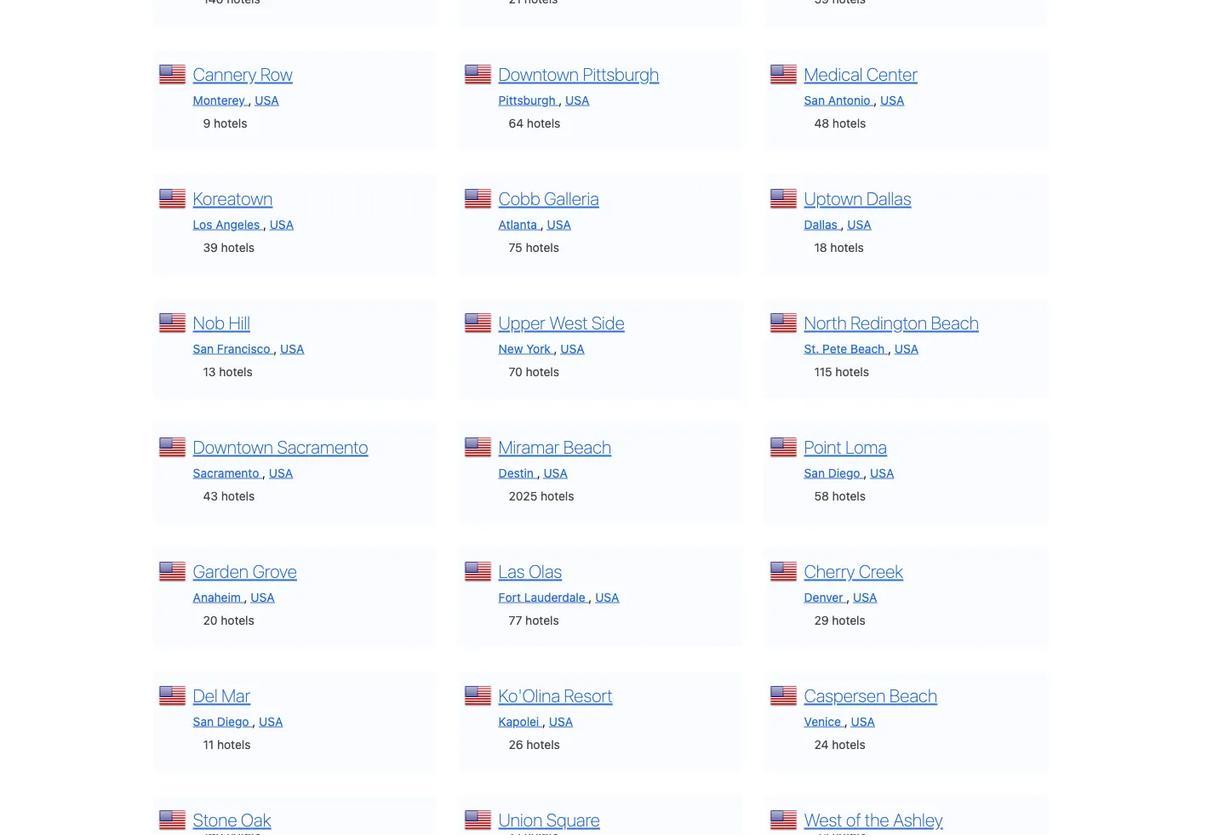Task type: locate. For each thing, give the bounding box(es) containing it.
0 horizontal spatial downtown
[[193, 436, 273, 457]]

del
[[193, 685, 218, 706]]

fort lauderdale link
[[499, 590, 589, 604]]

usa link for ko'olina resort
[[549, 714, 573, 728]]

usa link for cherry creek
[[853, 590, 877, 604]]

hotels down st. pete beach link on the right
[[836, 364, 869, 378]]

anaheim link
[[193, 590, 244, 604]]

san up the 11
[[193, 714, 214, 728]]

hotels right the '18'
[[830, 240, 864, 254]]

1 horizontal spatial diego
[[828, 466, 860, 480]]

usa inside upper west side new york , usa
[[561, 341, 585, 355]]

0 vertical spatial san diego link
[[804, 466, 864, 480]]

0 vertical spatial sacramento
[[277, 436, 368, 457]]

san
[[804, 93, 825, 107], [193, 341, 214, 355], [804, 466, 825, 480], [193, 714, 214, 728]]

hotels for ko'olina resort
[[526, 737, 560, 751]]

san diego link up 11 hotels
[[193, 714, 252, 728]]

1 horizontal spatial pittsburgh
[[583, 63, 659, 85]]

miramar beach link
[[499, 436, 612, 457]]

, inside koreatown los angeles , usa
[[263, 217, 266, 231]]

usa link for garden grove
[[251, 590, 275, 604]]

hotels for cherry creek
[[832, 613, 866, 627]]

0 vertical spatial dallas
[[867, 188, 911, 209]]

usa link for north redington beach
[[895, 341, 919, 355]]

0 horizontal spatial pittsburgh
[[499, 93, 556, 107]]

hotels right 24
[[832, 737, 866, 751]]

115 hotels
[[814, 364, 869, 378]]

0 vertical spatial west
[[550, 312, 588, 333]]

venice link
[[804, 714, 844, 728]]

san up 48
[[804, 93, 825, 107]]

beach right miramar
[[564, 436, 612, 457]]

diego for loma
[[828, 466, 860, 480]]

nob hill link
[[193, 312, 250, 333]]

hotels for downtown sacramento
[[221, 489, 255, 503]]

pittsburgh link
[[499, 93, 559, 107]]

1 horizontal spatial san diego link
[[804, 466, 864, 480]]

koreatown
[[193, 188, 273, 209]]

square
[[547, 809, 600, 830]]

beach
[[931, 312, 979, 333], [851, 341, 885, 355], [564, 436, 612, 457], [890, 685, 938, 706]]

usa inside koreatown los angeles , usa
[[270, 217, 294, 231]]

usa link for downtown pittsburgh
[[565, 93, 589, 107]]

las
[[499, 560, 525, 582]]

, inside the miramar beach destin , usa
[[537, 466, 540, 480]]

upper
[[499, 312, 546, 333]]

pittsburgh
[[583, 63, 659, 85], [499, 93, 556, 107]]

venice
[[804, 714, 841, 728]]

43 hotels
[[203, 489, 255, 503]]

destin link
[[499, 466, 537, 480]]

west of the ashley link
[[804, 809, 943, 830]]

west
[[550, 312, 588, 333], [804, 809, 842, 830]]

west left the side
[[550, 312, 588, 333]]

75 hotels
[[509, 240, 559, 254]]

usa inside caspersen beach venice , usa
[[851, 714, 875, 728]]

hotels right 20
[[221, 613, 254, 627]]

san inside nob hill san francisco , usa
[[193, 341, 214, 355]]

48 hotels
[[814, 116, 866, 130]]

kapolei
[[499, 714, 539, 728]]

hotels down 'fort lauderdale' link
[[525, 613, 559, 627]]

san up 58
[[804, 466, 825, 480]]

cobb galleria atlanta , usa
[[499, 188, 599, 231]]

58
[[814, 489, 829, 503]]

11
[[203, 737, 214, 751]]

diego up 58 hotels
[[828, 466, 860, 480]]

monterey link
[[193, 93, 248, 107]]

dallas
[[867, 188, 911, 209], [804, 217, 838, 231]]

caspersen
[[804, 685, 886, 706]]

1 vertical spatial west
[[804, 809, 842, 830]]

usa link for del mar
[[259, 714, 283, 728]]

diego inside del mar san diego , usa
[[217, 714, 249, 728]]

hotels right 26
[[526, 737, 560, 751]]

usa link
[[255, 93, 279, 107], [565, 93, 589, 107], [880, 93, 904, 107], [270, 217, 294, 231], [547, 217, 571, 231], [847, 217, 871, 231], [280, 341, 304, 355], [561, 341, 585, 355], [895, 341, 919, 355], [269, 466, 293, 480], [544, 466, 568, 480], [870, 466, 894, 480], [251, 590, 275, 604], [595, 590, 619, 604], [853, 590, 877, 604], [259, 714, 283, 728], [549, 714, 573, 728], [851, 714, 875, 728]]

garden grove link
[[193, 560, 297, 582]]

san up 13
[[193, 341, 214, 355]]

,
[[248, 93, 252, 107], [559, 93, 562, 107], [874, 93, 877, 107], [263, 217, 266, 231], [540, 217, 544, 231], [841, 217, 844, 231], [274, 341, 277, 355], [554, 341, 557, 355], [888, 341, 891, 355], [262, 466, 266, 480], [537, 466, 540, 480], [864, 466, 867, 480], [244, 590, 247, 604], [589, 590, 592, 604], [846, 590, 850, 604], [252, 714, 256, 728], [542, 714, 546, 728], [844, 714, 848, 728]]

9
[[203, 116, 211, 130]]

usa link for cobb galleria
[[547, 217, 571, 231]]

0 horizontal spatial sacramento
[[193, 466, 259, 480]]

usa link for downtown sacramento
[[269, 466, 293, 480]]

destin
[[499, 466, 534, 480]]

san antonio link
[[804, 93, 874, 107]]

usa link for las olas
[[595, 590, 619, 604]]

west inside upper west side new york , usa
[[550, 312, 588, 333]]

9 hotels
[[203, 116, 247, 130]]

hotels right 58
[[832, 489, 866, 503]]

1 vertical spatial diego
[[217, 714, 249, 728]]

, inside point loma san diego , usa
[[864, 466, 867, 480]]

usa inside cannery row monterey , usa
[[255, 93, 279, 107]]

77
[[509, 613, 522, 627]]

usa link for nob hill
[[280, 341, 304, 355]]

side
[[592, 312, 625, 333]]

1 horizontal spatial downtown
[[499, 63, 579, 85]]

hotels for las olas
[[525, 613, 559, 627]]

upper west side new york , usa
[[499, 312, 625, 355]]

usa inside north redington beach st. pete beach , usa
[[895, 341, 919, 355]]

st.
[[804, 341, 819, 355]]

0 vertical spatial diego
[[828, 466, 860, 480]]

san diego link up 58 hotels
[[804, 466, 864, 480]]

diego up 11 hotels
[[217, 714, 249, 728]]

70
[[509, 364, 523, 378]]

san diego link for del
[[193, 714, 252, 728]]

hotels
[[214, 116, 247, 130], [527, 116, 561, 130], [833, 116, 866, 130], [221, 240, 255, 254], [526, 240, 559, 254], [830, 240, 864, 254], [219, 364, 253, 378], [526, 364, 559, 378], [836, 364, 869, 378], [221, 489, 255, 503], [541, 489, 574, 503], [832, 489, 866, 503], [221, 613, 254, 627], [525, 613, 559, 627], [832, 613, 866, 627], [217, 737, 251, 751], [526, 737, 560, 751], [832, 737, 866, 751]]

0 vertical spatial downtown
[[499, 63, 579, 85]]

lauderdale
[[524, 590, 585, 604]]

20
[[203, 613, 217, 627]]

usa inside point loma san diego , usa
[[870, 466, 894, 480]]

san inside point loma san diego , usa
[[804, 466, 825, 480]]

downtown inside downtown pittsburgh pittsburgh , usa
[[499, 63, 579, 85]]

cherry creek denver , usa
[[804, 560, 904, 604]]

hotels for garden grove
[[221, 613, 254, 627]]

2025
[[509, 489, 537, 503]]

point loma link
[[804, 436, 887, 457]]

resort
[[564, 685, 613, 706]]

of
[[846, 809, 861, 830]]

hotels down antonio
[[833, 116, 866, 130]]

los angeles link
[[193, 217, 263, 231]]

stone
[[193, 809, 237, 830]]

usa inside downtown sacramento sacramento , usa
[[269, 466, 293, 480]]

hotels right 2025 on the left bottom of the page
[[541, 489, 574, 503]]

hotels right "29"
[[832, 613, 866, 627]]

usa inside cherry creek denver , usa
[[853, 590, 877, 604]]

beach inside the miramar beach destin , usa
[[564, 436, 612, 457]]

26 hotels
[[509, 737, 560, 751]]

2025 hotels
[[509, 489, 574, 503]]

angeles
[[216, 217, 260, 231]]

hotels for miramar beach
[[541, 489, 574, 503]]

18
[[814, 240, 827, 254]]

1 vertical spatial dallas
[[804, 217, 838, 231]]

san diego link for point
[[804, 466, 864, 480]]

usa link for cannery row
[[255, 93, 279, 107]]

las olas link
[[499, 560, 562, 582]]

dallas right uptown on the top of page
[[867, 188, 911, 209]]

0 horizontal spatial west
[[550, 312, 588, 333]]

0 horizontal spatial san diego link
[[193, 714, 252, 728]]

1 vertical spatial downtown
[[193, 436, 273, 457]]

hotels for north redington beach
[[836, 364, 869, 378]]

north
[[804, 312, 847, 333]]

fort
[[499, 590, 521, 604]]

beach right "pete" in the right top of the page
[[851, 341, 885, 355]]

hotels down angeles
[[221, 240, 255, 254]]

north redington beach link
[[804, 312, 979, 333]]

hotels down pittsburgh link
[[527, 116, 561, 130]]

san for medical
[[804, 93, 825, 107]]

ashley
[[893, 809, 943, 830]]

koreatown los angeles , usa
[[193, 188, 294, 231]]

hotels down sacramento link
[[221, 489, 255, 503]]

20 hotels
[[203, 613, 254, 627]]

san inside del mar san diego , usa
[[193, 714, 214, 728]]

26
[[509, 737, 523, 751]]

hotels down san francisco link
[[219, 364, 253, 378]]

san inside the medical center san antonio , usa
[[804, 93, 825, 107]]

usa
[[255, 93, 279, 107], [565, 93, 589, 107], [880, 93, 904, 107], [270, 217, 294, 231], [547, 217, 571, 231], [847, 217, 871, 231], [280, 341, 304, 355], [561, 341, 585, 355], [895, 341, 919, 355], [269, 466, 293, 480], [544, 466, 568, 480], [870, 466, 894, 480], [251, 590, 275, 604], [595, 590, 619, 604], [853, 590, 877, 604], [259, 714, 283, 728], [549, 714, 573, 728], [851, 714, 875, 728]]

beach right caspersen
[[890, 685, 938, 706]]

loma
[[846, 436, 887, 457]]

galleria
[[544, 188, 599, 209]]

usa inside 'ko'olina resort kapolei , usa'
[[549, 714, 573, 728]]

nob hill san francisco , usa
[[193, 312, 304, 355]]

san diego link
[[804, 466, 864, 480], [193, 714, 252, 728]]

downtown up pittsburgh link
[[499, 63, 579, 85]]

hotels for point loma
[[832, 489, 866, 503]]

downtown up sacramento link
[[193, 436, 273, 457]]

13
[[203, 364, 216, 378]]

39
[[203, 240, 218, 254]]

mar
[[222, 685, 251, 706]]

dallas up the '18'
[[804, 217, 838, 231]]

downtown sacramento sacramento , usa
[[193, 436, 368, 480]]

usa inside garden grove anaheim , usa
[[251, 590, 275, 604]]

hotels down york
[[526, 364, 559, 378]]

hotels for uptown dallas
[[830, 240, 864, 254]]

0 horizontal spatial diego
[[217, 714, 249, 728]]

hotels right the 11
[[217, 737, 251, 751]]

francisco
[[217, 341, 270, 355]]

hotels right '9'
[[214, 116, 247, 130]]

, inside cherry creek denver , usa
[[846, 590, 850, 604]]

ko'olina resort kapolei , usa
[[499, 685, 613, 728]]

1 vertical spatial san diego link
[[193, 714, 252, 728]]

1 horizontal spatial dallas
[[867, 188, 911, 209]]

san for del
[[193, 714, 214, 728]]

denver link
[[804, 590, 846, 604]]

downtown inside downtown sacramento sacramento , usa
[[193, 436, 273, 457]]

diego inside point loma san diego , usa
[[828, 466, 860, 480]]

downtown for downtown pittsburgh
[[499, 63, 579, 85]]

usa inside downtown pittsburgh pittsburgh , usa
[[565, 93, 589, 107]]

hotels right 75
[[526, 240, 559, 254]]

west left of
[[804, 809, 842, 830]]

cannery row link
[[193, 63, 293, 85]]



Task type: describe. For each thing, give the bounding box(es) containing it.
usa inside nob hill san francisco , usa
[[280, 341, 304, 355]]

downtown pittsburgh link
[[499, 63, 659, 85]]

24 hotels
[[814, 737, 866, 751]]

cobb galleria link
[[499, 188, 599, 209]]

point
[[804, 436, 842, 457]]

0 horizontal spatial dallas
[[804, 217, 838, 231]]

cannery row monterey , usa
[[193, 63, 293, 107]]

, inside del mar san diego , usa
[[252, 714, 256, 728]]

medical center link
[[804, 63, 918, 85]]

stone oak
[[193, 809, 271, 830]]

union
[[499, 809, 543, 830]]

usa link for caspersen beach
[[851, 714, 875, 728]]

58 hotels
[[814, 489, 866, 503]]

dallas link
[[804, 217, 841, 231]]

, inside las olas fort lauderdale , usa
[[589, 590, 592, 604]]

diego for mar
[[217, 714, 249, 728]]

new york link
[[499, 341, 554, 355]]

, inside downtown pittsburgh pittsburgh , usa
[[559, 93, 562, 107]]

1 horizontal spatial west
[[804, 809, 842, 830]]

115
[[814, 364, 832, 378]]

77 hotels
[[509, 613, 559, 627]]

caspersen beach venice , usa
[[804, 685, 938, 728]]

usa inside del mar san diego , usa
[[259, 714, 283, 728]]

uptown dallas link
[[804, 188, 911, 209]]

usa link for miramar beach
[[544, 466, 568, 480]]

1 vertical spatial sacramento
[[193, 466, 259, 480]]

del mar link
[[193, 685, 251, 706]]

, inside the uptown dallas dallas , usa
[[841, 217, 844, 231]]

1 horizontal spatial sacramento
[[277, 436, 368, 457]]

medical center san antonio , usa
[[804, 63, 918, 107]]

caspersen beach link
[[804, 685, 938, 706]]

miramar beach destin , usa
[[499, 436, 612, 480]]

75
[[509, 240, 522, 254]]

del mar san diego , usa
[[193, 685, 283, 728]]

atlanta link
[[499, 217, 540, 231]]

hotels for del mar
[[217, 737, 251, 751]]

garden grove anaheim , usa
[[193, 560, 297, 604]]

64
[[509, 116, 524, 130]]

, inside garden grove anaheim , usa
[[244, 590, 247, 604]]

, inside 'ko'olina resort kapolei , usa'
[[542, 714, 546, 728]]

san for point
[[804, 466, 825, 480]]

san for nob
[[193, 341, 214, 355]]

nob
[[193, 312, 225, 333]]

29 hotels
[[814, 613, 866, 627]]

, inside caspersen beach venice , usa
[[844, 714, 848, 728]]

cannery
[[193, 63, 257, 85]]

13 hotels
[[203, 364, 253, 378]]

hotels for caspersen beach
[[832, 737, 866, 751]]

usa link for medical center
[[880, 93, 904, 107]]

usa link for point loma
[[870, 466, 894, 480]]

usa inside the uptown dallas dallas , usa
[[847, 217, 871, 231]]

0 vertical spatial pittsburgh
[[583, 63, 659, 85]]

, inside downtown sacramento sacramento , usa
[[262, 466, 266, 480]]

usa link for upper west side
[[561, 341, 585, 355]]

north redington beach st. pete beach , usa
[[804, 312, 979, 355]]

hotels for downtown pittsburgh
[[527, 116, 561, 130]]

union square link
[[499, 809, 600, 830]]

kapolei link
[[499, 714, 542, 728]]

anaheim
[[193, 590, 241, 604]]

usa inside the miramar beach destin , usa
[[544, 466, 568, 480]]

24
[[814, 737, 829, 751]]

hotels for nob hill
[[219, 364, 253, 378]]

koreatown link
[[193, 188, 273, 209]]

usa inside las olas fort lauderdale , usa
[[595, 590, 619, 604]]

upper west side link
[[499, 312, 625, 333]]

st. pete beach link
[[804, 341, 888, 355]]

creek
[[859, 560, 904, 582]]

usa inside cobb galleria atlanta , usa
[[547, 217, 571, 231]]

hotels for medical center
[[833, 116, 866, 130]]

usa link for koreatown
[[270, 217, 294, 231]]

cherry
[[804, 560, 855, 582]]

new
[[499, 341, 523, 355]]

stone oak link
[[193, 809, 271, 830]]

beach right redington
[[931, 312, 979, 333]]

, inside cannery row monterey , usa
[[248, 93, 252, 107]]

the
[[865, 809, 889, 830]]

, inside upper west side new york , usa
[[554, 341, 557, 355]]

downtown for downtown sacramento
[[193, 436, 273, 457]]

sacramento link
[[193, 466, 262, 480]]

los
[[193, 217, 212, 231]]

, inside nob hill san francisco , usa
[[274, 341, 277, 355]]

hotels for cannery row
[[214, 116, 247, 130]]

usa inside the medical center san antonio , usa
[[880, 93, 904, 107]]

antonio
[[828, 93, 871, 107]]

medical
[[804, 63, 863, 85]]

pete
[[823, 341, 847, 355]]

las olas fort lauderdale , usa
[[499, 560, 619, 604]]

downtown pittsburgh pittsburgh , usa
[[499, 63, 659, 107]]

denver
[[804, 590, 843, 604]]

hotels for koreatown
[[221, 240, 255, 254]]

atlanta
[[499, 217, 537, 231]]

43
[[203, 489, 218, 503]]

usa link for uptown dallas
[[847, 217, 871, 231]]

redington
[[851, 312, 927, 333]]

, inside cobb galleria atlanta , usa
[[540, 217, 544, 231]]

hotels for upper west side
[[526, 364, 559, 378]]

beach inside caspersen beach venice , usa
[[890, 685, 938, 706]]

1 vertical spatial pittsburgh
[[499, 93, 556, 107]]

grove
[[252, 560, 297, 582]]

olas
[[529, 560, 562, 582]]

64 hotels
[[509, 116, 561, 130]]

union square
[[499, 809, 600, 830]]

, inside north redington beach st. pete beach , usa
[[888, 341, 891, 355]]

, inside the medical center san antonio , usa
[[874, 93, 877, 107]]

center
[[867, 63, 918, 85]]

point loma san diego , usa
[[804, 436, 894, 480]]

hotels for cobb galleria
[[526, 240, 559, 254]]

48
[[814, 116, 829, 130]]



Task type: vqa. For each thing, say whether or not it's contained in the screenshot.


